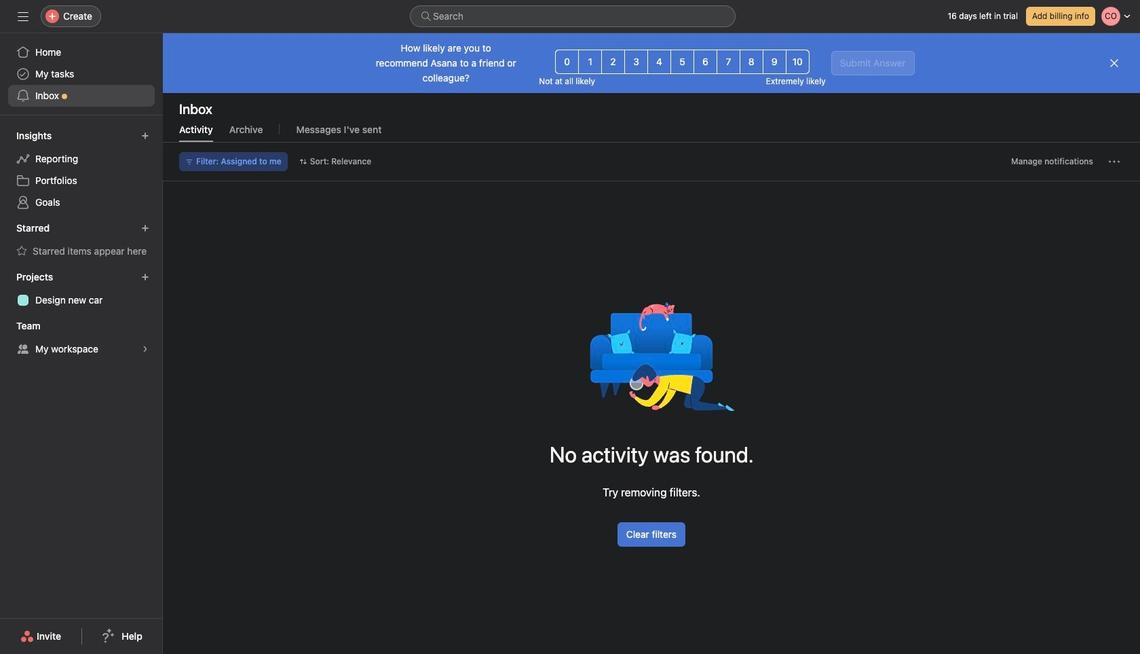 Task type: vqa. For each thing, say whether or not it's contained in the screenshot.
Projects element
yes



Task type: describe. For each thing, give the bounding box(es) containing it.
insights element
[[0, 124, 163, 216]]

sort: relevance image
[[299, 158, 307, 166]]

global element
[[0, 33, 163, 115]]



Task type: locate. For each thing, give the bounding box(es) containing it.
more actions image
[[1110, 156, 1121, 167]]

None radio
[[579, 50, 602, 74], [602, 50, 626, 74], [625, 50, 649, 74], [671, 50, 695, 74], [694, 50, 718, 74], [717, 50, 741, 74], [740, 50, 764, 74], [786, 50, 810, 74], [579, 50, 602, 74], [602, 50, 626, 74], [625, 50, 649, 74], [671, 50, 695, 74], [694, 50, 718, 74], [717, 50, 741, 74], [740, 50, 764, 74], [786, 50, 810, 74]]

see details, my workspace image
[[141, 345, 149, 353]]

new project or portfolio image
[[141, 273, 149, 281]]

new insights image
[[141, 132, 149, 140]]

dismiss image
[[1110, 58, 1121, 69]]

projects element
[[0, 265, 163, 314]]

None radio
[[556, 50, 579, 74], [648, 50, 672, 74], [763, 50, 787, 74], [556, 50, 579, 74], [648, 50, 672, 74], [763, 50, 787, 74]]

option group
[[556, 50, 810, 74]]

hide sidebar image
[[18, 11, 29, 22]]

teams element
[[0, 314, 163, 363]]

list box
[[410, 5, 736, 27]]

add items to starred image
[[141, 224, 149, 232]]

starred element
[[0, 216, 163, 265]]



